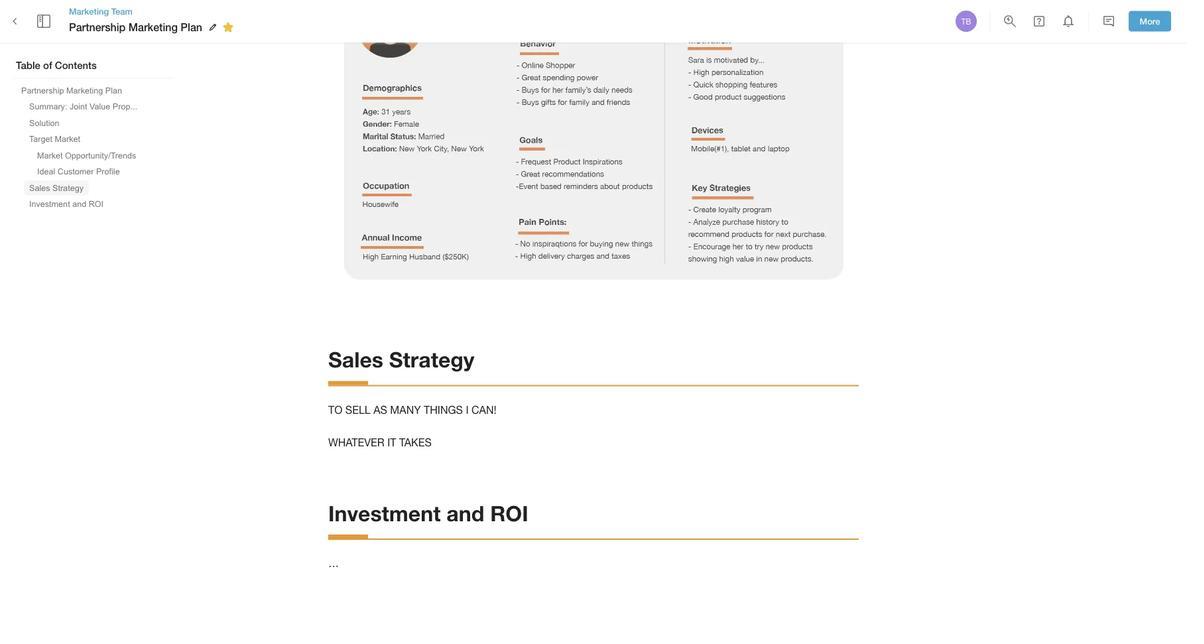 Task type: vqa. For each thing, say whether or not it's contained in the screenshot.
top Bookmark IMAGE
no



Task type: locate. For each thing, give the bounding box(es) containing it.
1 horizontal spatial plan
[[181, 21, 202, 33]]

customer
[[58, 167, 94, 176]]

1 vertical spatial sales
[[328, 347, 383, 372]]

strategy
[[52, 183, 84, 192], [389, 347, 475, 372]]

partnership up the summary:
[[21, 86, 64, 95]]

marketing inside button
[[66, 86, 103, 95]]

investment and roi
[[29, 199, 104, 209], [328, 500, 528, 526]]

0 horizontal spatial sales
[[29, 183, 50, 192]]

0 vertical spatial and
[[72, 199, 86, 209]]

marketing up summary: joint value prop...
[[66, 86, 103, 95]]

strategy up investment and roi button
[[52, 183, 84, 192]]

opportunity/trends
[[65, 151, 136, 160]]

market up the market opportunity/trends
[[55, 134, 80, 144]]

value
[[90, 102, 110, 111]]

tb
[[962, 17, 972, 26]]

profile
[[96, 167, 120, 176]]

marketing team link
[[69, 5, 238, 17]]

0 vertical spatial strategy
[[52, 183, 84, 192]]

0 horizontal spatial roi
[[89, 199, 104, 209]]

summary: joint value prop...
[[29, 102, 137, 111]]

marketing inside "link"
[[69, 6, 109, 16]]

sales strategy inside button
[[29, 183, 84, 192]]

investment and roi button
[[24, 197, 109, 212]]

partnership
[[69, 21, 126, 33], [21, 86, 64, 95]]

market
[[55, 134, 80, 144], [37, 151, 63, 160]]

sales up sell
[[328, 347, 383, 372]]

team
[[111, 6, 133, 16]]

plan
[[181, 21, 202, 33], [105, 86, 122, 95]]

partnership marketing plan
[[69, 21, 202, 33], [21, 86, 122, 95]]

…
[[328, 557, 339, 570]]

0 horizontal spatial investment
[[29, 199, 70, 209]]

1 horizontal spatial sales
[[328, 347, 383, 372]]

1 vertical spatial sales strategy
[[328, 347, 475, 372]]

0 horizontal spatial sales strategy
[[29, 183, 84, 192]]

market inside button
[[37, 151, 63, 160]]

0 horizontal spatial investment and roi
[[29, 199, 104, 209]]

0 horizontal spatial and
[[72, 199, 86, 209]]

table of contents
[[16, 59, 97, 71]]

plan up prop... on the top left
[[105, 86, 122, 95]]

1 vertical spatial and
[[447, 500, 484, 526]]

0 vertical spatial sales strategy
[[29, 183, 84, 192]]

partnership marketing plan up joint
[[21, 86, 122, 95]]

of
[[43, 59, 52, 71]]

0 vertical spatial investment
[[29, 199, 70, 209]]

1 horizontal spatial and
[[447, 500, 484, 526]]

1 horizontal spatial sales strategy
[[328, 347, 475, 372]]

1 vertical spatial plan
[[105, 86, 122, 95]]

2 vertical spatial marketing
[[66, 86, 103, 95]]

sales strategy up many
[[328, 347, 475, 372]]

to
[[328, 404, 343, 416]]

solution button
[[24, 115, 65, 130]]

marketing left team
[[69, 6, 109, 16]]

sales down ideal
[[29, 183, 50, 192]]

plan left the remove favorite image
[[181, 21, 202, 33]]

1 horizontal spatial strategy
[[389, 347, 475, 372]]

sales strategy
[[29, 183, 84, 192], [328, 347, 475, 372]]

1 vertical spatial roi
[[490, 500, 528, 526]]

prop...
[[113, 102, 137, 111]]

whatever it takes
[[328, 436, 432, 448]]

as
[[374, 404, 387, 416]]

1 horizontal spatial investment and roi
[[328, 500, 528, 526]]

and inside button
[[72, 199, 86, 209]]

1 horizontal spatial investment
[[328, 500, 441, 526]]

sales
[[29, 183, 50, 192], [328, 347, 383, 372]]

partnership marketing plan down team
[[69, 21, 202, 33]]

marketing down marketing team "link" in the top of the page
[[129, 21, 178, 33]]

0 vertical spatial plan
[[181, 21, 202, 33]]

investment inside button
[[29, 199, 70, 209]]

1 vertical spatial partnership marketing plan
[[21, 86, 122, 95]]

marketing
[[69, 6, 109, 16], [129, 21, 178, 33], [66, 86, 103, 95]]

0 vertical spatial investment and roi
[[29, 199, 104, 209]]

0 horizontal spatial plan
[[105, 86, 122, 95]]

0 vertical spatial sales
[[29, 183, 50, 192]]

0 horizontal spatial partnership
[[21, 86, 64, 95]]

partnership down marketing team
[[69, 21, 126, 33]]

0 vertical spatial market
[[55, 134, 80, 144]]

0 vertical spatial marketing
[[69, 6, 109, 16]]

roi
[[89, 199, 104, 209], [490, 500, 528, 526]]

more
[[1140, 16, 1161, 26]]

1 vertical spatial partnership
[[21, 86, 64, 95]]

strategy up things
[[389, 347, 475, 372]]

sales strategy down ideal
[[29, 183, 84, 192]]

1 vertical spatial market
[[37, 151, 63, 160]]

0 vertical spatial roi
[[89, 199, 104, 209]]

whatever
[[328, 436, 385, 448]]

investment
[[29, 199, 70, 209], [328, 500, 441, 526]]

and
[[72, 199, 86, 209], [447, 500, 484, 526]]

many
[[390, 404, 421, 416]]

0 horizontal spatial strategy
[[52, 183, 84, 192]]

joint
[[70, 102, 87, 111]]

partnership inside button
[[21, 86, 64, 95]]

ideal customer profile
[[37, 167, 120, 176]]

contents
[[55, 59, 97, 71]]

1 vertical spatial strategy
[[389, 347, 475, 372]]

0 vertical spatial partnership
[[69, 21, 126, 33]]

marketing team
[[69, 6, 133, 16]]

market up ideal
[[37, 151, 63, 160]]

1 vertical spatial investment
[[328, 500, 441, 526]]

1 vertical spatial investment and roi
[[328, 500, 528, 526]]



Task type: describe. For each thing, give the bounding box(es) containing it.
market opportunity/trends button
[[32, 148, 142, 163]]

things
[[424, 404, 463, 416]]

ideal customer profile button
[[32, 164, 125, 179]]

it
[[388, 436, 396, 448]]

can!
[[472, 404, 497, 416]]

market inside button
[[55, 134, 80, 144]]

1 horizontal spatial partnership
[[69, 21, 126, 33]]

table
[[16, 59, 40, 71]]

more button
[[1129, 11, 1172, 31]]

tb button
[[954, 9, 979, 34]]

i
[[466, 404, 469, 416]]

1 horizontal spatial roi
[[490, 500, 528, 526]]

sales inside button
[[29, 183, 50, 192]]

partnership marketing plan button
[[16, 83, 127, 98]]

solution
[[29, 118, 59, 127]]

ideal
[[37, 167, 55, 176]]

1 vertical spatial marketing
[[129, 21, 178, 33]]

summary:
[[29, 102, 67, 111]]

target market
[[29, 134, 80, 144]]

plan inside button
[[105, 86, 122, 95]]

roi inside investment and roi button
[[89, 199, 104, 209]]

takes
[[399, 436, 432, 448]]

strategy inside the sales strategy button
[[52, 183, 84, 192]]

to sell as many things i can!
[[328, 404, 497, 416]]

sales strategy button
[[24, 180, 89, 195]]

target market button
[[24, 132, 86, 147]]

0 vertical spatial partnership marketing plan
[[69, 21, 202, 33]]

partnership marketing plan inside button
[[21, 86, 122, 95]]

target
[[29, 134, 52, 144]]

market opportunity/trends
[[37, 151, 136, 160]]

sell
[[345, 404, 371, 416]]

remove favorite image
[[220, 19, 236, 35]]

investment and roi inside button
[[29, 199, 104, 209]]

summary: joint value prop... button
[[24, 99, 143, 114]]



